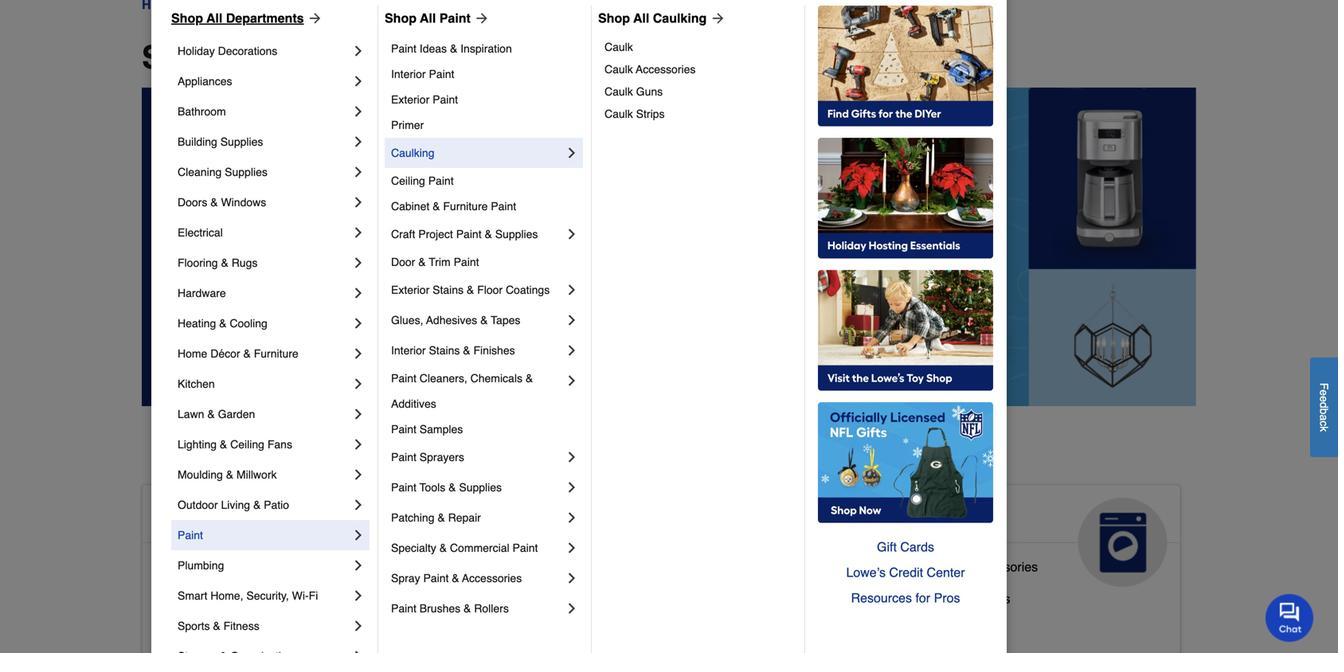Task type: locate. For each thing, give the bounding box(es) containing it.
k
[[1318, 426, 1331, 432]]

flooring
[[178, 256, 218, 269]]

2 exterior from the top
[[391, 284, 429, 296]]

2 horizontal spatial furniture
[[631, 617, 682, 632]]

sports & fitness link
[[178, 611, 350, 641]]

paint right 'trim' at the top left
[[454, 256, 479, 268]]

millwork
[[237, 468, 277, 481]]

2 vertical spatial furniture
[[631, 617, 682, 632]]

caulk up caulk accessories
[[605, 41, 633, 53]]

pet inside "link"
[[510, 617, 529, 632]]

caulk for caulk accessories
[[605, 63, 633, 76]]

paint up 'paint ideas & inspiration'
[[439, 11, 471, 25]]

1 horizontal spatial furniture
[[443, 200, 488, 213]]

windows
[[221, 196, 266, 209]]

supplies up 'houses,'
[[567, 585, 616, 600]]

gift cards
[[877, 540, 934, 554]]

caulk up caulk guns at the top left of the page
[[605, 63, 633, 76]]

interior up exterior paint
[[391, 68, 426, 80]]

accessible down moulding
[[155, 504, 272, 530]]

primer
[[391, 119, 424, 131]]

guns
[[636, 85, 663, 98]]

interior inside interior stains & finishes link
[[391, 344, 426, 357]]

2 interior from the top
[[391, 344, 426, 357]]

chevron right image for lawn & garden
[[350, 406, 366, 422]]

1 e from the top
[[1318, 390, 1331, 396]]

interior for interior paint
[[391, 68, 426, 80]]

appliances link down the decorations
[[178, 66, 350, 96]]

pet beds, houses, & furniture link
[[510, 613, 682, 645]]

arrow right image inside the shop all caulking link
[[707, 10, 726, 26]]

shop for shop all caulking
[[598, 11, 630, 25]]

chevron right image for heating & cooling
[[350, 315, 366, 331]]

1 horizontal spatial appliances
[[865, 504, 984, 530]]

e up b
[[1318, 396, 1331, 402]]

0 vertical spatial furniture
[[443, 200, 488, 213]]

0 horizontal spatial appliances link
[[178, 66, 350, 96]]

1 vertical spatial appliances
[[865, 504, 984, 530]]

1 vertical spatial caulking
[[391, 147, 434, 159]]

all up caulk accessories
[[633, 11, 649, 25]]

accessible down smart
[[155, 623, 216, 638]]

& right doors
[[210, 196, 218, 209]]

departments up holiday decorations link
[[226, 11, 304, 25]]

paint sprayers
[[391, 451, 464, 464]]

all up ideas at the top left of page
[[420, 11, 436, 25]]

1 horizontal spatial ceiling
[[391, 174, 425, 187]]

accessible bedroom link
[[155, 588, 271, 620]]

arrow right image for shop all caulking
[[707, 10, 726, 26]]

1 vertical spatial bathroom
[[220, 559, 275, 574]]

pet beds, houses, & furniture
[[510, 617, 682, 632]]

2 horizontal spatial shop
[[598, 11, 630, 25]]

chevron right image for kitchen
[[350, 376, 366, 392]]

accessories for spray paint & accessories
[[462, 572, 522, 585]]

bathroom up the smart home, security, wi-fi
[[220, 559, 275, 574]]

departments inside shop all departments 'link'
[[226, 11, 304, 25]]

supplies up patching & repair "link"
[[459, 481, 502, 494]]

paint sprayers link
[[391, 442, 564, 472]]

paint down outdoor
[[178, 529, 203, 542]]

accessible inside accessible entry & home link
[[155, 623, 216, 638]]

accessible entry & home link
[[155, 620, 299, 651]]

& right ideas at the top left of page
[[450, 42, 457, 55]]

accessible bathroom
[[155, 559, 275, 574]]

4 accessible from the top
[[155, 623, 216, 638]]

furniture up the craft project paint & supplies
[[443, 200, 488, 213]]

0 horizontal spatial arrow right image
[[304, 10, 323, 26]]

pros
[[934, 591, 960, 605]]

caulking inside the caulking link
[[391, 147, 434, 159]]

chevron right image for moulding & millwork
[[350, 467, 366, 483]]

1 horizontal spatial shop
[[385, 11, 417, 25]]

wi-
[[292, 589, 309, 602]]

1 vertical spatial stains
[[429, 344, 460, 357]]

appliances link up chillers
[[852, 485, 1180, 587]]

accessories up rollers
[[462, 572, 522, 585]]

exterior
[[391, 93, 429, 106], [391, 284, 429, 296]]

specialty & commercial paint
[[391, 542, 538, 554]]

bathroom up building
[[178, 105, 226, 118]]

exterior paint link
[[391, 87, 580, 112]]

rugs
[[232, 256, 258, 269]]

outdoor
[[178, 499, 218, 511]]

accessible up smart
[[155, 559, 216, 574]]

1 vertical spatial ceiling
[[230, 438, 264, 451]]

1 vertical spatial furniture
[[254, 347, 298, 360]]

supplies up the windows
[[225, 166, 268, 178]]

& left floor
[[467, 284, 474, 296]]

accessible home image
[[368, 498, 458, 587]]

door & trim paint
[[391, 256, 479, 268]]

shop all caulking
[[598, 11, 707, 25]]

chevron right image for smart home, security, wi-fi
[[350, 588, 366, 604]]

1 arrow right image from the left
[[304, 10, 323, 26]]

paint left the tools
[[391, 481, 416, 494]]

& left millwork
[[226, 468, 233, 481]]

electrical link
[[178, 217, 350, 248]]

caulking link
[[391, 138, 564, 168]]

chevron right image for doors & windows
[[350, 194, 366, 210]]

& right the chemicals
[[526, 372, 533, 385]]

& inside "paint cleaners, chemicals & additives"
[[526, 372, 533, 385]]

fans
[[267, 438, 292, 451]]

3 shop from the left
[[598, 11, 630, 25]]

chevron right image for glues, adhesives & tapes
[[564, 312, 580, 328]]

all inside 'link'
[[206, 11, 222, 25]]

all for caulking
[[633, 11, 649, 25]]

chevron right image
[[350, 73, 366, 89], [350, 104, 366, 119], [350, 164, 366, 180], [350, 194, 366, 210], [350, 225, 366, 241], [564, 312, 580, 328], [350, 315, 366, 331], [564, 342, 580, 358], [350, 346, 366, 362], [350, 376, 366, 392], [350, 406, 366, 422], [564, 449, 580, 465], [350, 527, 366, 543], [564, 540, 580, 556], [350, 558, 366, 573], [564, 601, 580, 616], [350, 618, 366, 634], [350, 648, 366, 653]]

1 horizontal spatial pet
[[613, 504, 648, 530]]

interior for interior stains & finishes
[[391, 344, 426, 357]]

1 vertical spatial exterior
[[391, 284, 429, 296]]

shop all departments link
[[171, 9, 323, 28]]

stains down 'trim' at the top left
[[433, 284, 464, 296]]

appliances up cards
[[865, 504, 984, 530]]

& left 'trim' at the top left
[[418, 256, 426, 268]]

lighting & ceiling fans link
[[178, 429, 350, 460]]

1 vertical spatial departments
[[279, 39, 473, 76]]

primer link
[[391, 112, 580, 138]]

chevron right image for paint brushes & rollers
[[564, 601, 580, 616]]

& right cabinet
[[433, 200, 440, 213]]

2 horizontal spatial accessories
[[970, 559, 1038, 574]]

appliances down holiday
[[178, 75, 232, 88]]

1 accessible from the top
[[155, 504, 272, 530]]

inspiration
[[461, 42, 512, 55]]

caulking down primer
[[391, 147, 434, 159]]

resources
[[851, 591, 912, 605]]

3 caulk from the top
[[605, 85, 633, 98]]

paint down ideas at the top left of page
[[429, 68, 454, 80]]

1 exterior from the top
[[391, 93, 429, 106]]

officially licensed n f l gifts. shop now. image
[[818, 402, 993, 523]]

0 vertical spatial bathroom
[[178, 105, 226, 118]]

accessible up 'sports' on the bottom
[[155, 591, 216, 606]]

living
[[221, 499, 250, 511]]

shop up caulk accessories
[[598, 11, 630, 25]]

1 vertical spatial interior
[[391, 344, 426, 357]]

paint down ceiling paint link
[[491, 200, 516, 213]]

caulking up caulk link
[[653, 11, 707, 25]]

paint down cabinet & furniture paint
[[456, 228, 482, 241]]

arrow right image inside shop all departments 'link'
[[304, 10, 323, 26]]

enjoy savings year-round. no matter what you're shopping for, find what you need at a great price. image
[[142, 88, 1196, 406]]

ceiling up cabinet
[[391, 174, 425, 187]]

lawn & garden link
[[178, 399, 350, 429]]

accessible inside accessible bathroom link
[[155, 559, 216, 574]]

flooring & rugs
[[178, 256, 258, 269]]

floor
[[477, 284, 503, 296]]

& left repair
[[438, 511, 445, 524]]

furniture right 'houses,'
[[631, 617, 682, 632]]

holiday hosting essentials. image
[[818, 138, 993, 259]]

lighting
[[178, 438, 217, 451]]

bathroom inside 'link'
[[178, 105, 226, 118]]

supplies inside livestock supplies link
[[567, 585, 616, 600]]

caulk for caulk
[[605, 41, 633, 53]]

2 arrow right image from the left
[[707, 10, 726, 26]]

all down shop all departments 'link'
[[230, 39, 270, 76]]

arrow right image up caulk link
[[707, 10, 726, 26]]

paint tools & supplies link
[[391, 472, 564, 503]]

chevron right image for home décor & furniture
[[350, 346, 366, 362]]

0 vertical spatial interior
[[391, 68, 426, 80]]

accessible home
[[155, 504, 340, 530]]

& left pros
[[923, 591, 932, 606]]

paint up additives
[[391, 372, 416, 385]]

stains up cleaners,
[[429, 344, 460, 357]]

caulk inside 'link'
[[605, 85, 633, 98]]

& right lawn
[[207, 408, 215, 421]]

shop all caulking link
[[598, 9, 726, 28]]

f
[[1318, 383, 1331, 390]]

1 caulk from the top
[[605, 41, 633, 53]]

lawn
[[178, 408, 204, 421]]

supplies for building supplies
[[220, 135, 263, 148]]

exterior down the door
[[391, 284, 429, 296]]

rollers
[[474, 602, 509, 615]]

tools
[[419, 481, 445, 494]]

beverage
[[865, 591, 920, 606]]

3 accessible from the top
[[155, 591, 216, 606]]

home
[[178, 347, 207, 360], [278, 504, 340, 530], [265, 623, 299, 638]]

supplies
[[220, 135, 263, 148], [225, 166, 268, 178], [495, 228, 538, 241], [459, 481, 502, 494], [567, 585, 616, 600]]

interior inside "interior paint" "link"
[[391, 68, 426, 80]]

0 horizontal spatial ceiling
[[230, 438, 264, 451]]

0 horizontal spatial accessories
[[462, 572, 522, 585]]

arrow right image
[[304, 10, 323, 26], [707, 10, 726, 26]]

specialty & commercial paint link
[[391, 533, 564, 563]]

0 horizontal spatial caulking
[[391, 147, 434, 159]]

kitchen link
[[178, 369, 350, 399]]

0 vertical spatial caulking
[[653, 11, 707, 25]]

lowe's credit center link
[[818, 560, 993, 585]]

1 vertical spatial appliances link
[[852, 485, 1180, 587]]

heating & cooling link
[[178, 308, 350, 339]]

2 shop from the left
[[385, 11, 417, 25]]

1 horizontal spatial caulking
[[653, 11, 707, 25]]

shop
[[142, 39, 221, 76]]

arrow right image up the shop all departments
[[304, 10, 323, 26]]

interior stains & finishes link
[[391, 335, 564, 366]]

repair
[[448, 511, 481, 524]]

supplies down cabinet & furniture paint link on the left of the page
[[495, 228, 538, 241]]

chevron right image
[[350, 43, 366, 59], [350, 134, 366, 150], [564, 145, 580, 161], [564, 226, 580, 242], [350, 255, 366, 271], [564, 282, 580, 298], [350, 285, 366, 301], [564, 373, 580, 389], [350, 436, 366, 452], [350, 467, 366, 483], [564, 479, 580, 495], [350, 497, 366, 513], [564, 510, 580, 526], [564, 570, 580, 586], [350, 588, 366, 604]]

resources for pros link
[[818, 585, 993, 611]]

ceiling
[[391, 174, 425, 187], [230, 438, 264, 451]]

accessories up chillers
[[970, 559, 1038, 574]]

0 vertical spatial pet
[[613, 504, 648, 530]]

0 vertical spatial appliances
[[178, 75, 232, 88]]

supplies for cleaning supplies
[[225, 166, 268, 178]]

0 horizontal spatial pet
[[510, 617, 529, 632]]

1 interior from the top
[[391, 68, 426, 80]]

care
[[510, 530, 560, 555]]

chevron right image for paint cleaners, chemicals & additives
[[564, 373, 580, 389]]

ceiling up millwork
[[230, 438, 264, 451]]

furniture
[[443, 200, 488, 213], [254, 347, 298, 360], [631, 617, 682, 632]]

& left tapes
[[480, 314, 488, 327]]

0 vertical spatial ceiling
[[391, 174, 425, 187]]

caulk up caulk strips
[[605, 85, 633, 98]]

accessories up guns
[[636, 63, 696, 76]]

supplies inside building supplies "link"
[[220, 135, 263, 148]]

& right lighting
[[220, 438, 227, 451]]

2 accessible from the top
[[155, 559, 216, 574]]

interior down glues,
[[391, 344, 426, 357]]

home décor & furniture link
[[178, 339, 350, 369]]

accessible for accessible bathroom
[[155, 559, 216, 574]]

arrow right image for shop all departments
[[304, 10, 323, 26]]

cabinet & furniture paint
[[391, 200, 516, 213]]

0 horizontal spatial shop
[[171, 11, 203, 25]]

furniture up kitchen link
[[254, 347, 298, 360]]

smart home, security, wi-fi link
[[178, 581, 350, 611]]

accessible inside accessible home link
[[155, 504, 272, 530]]

samples
[[420, 423, 463, 436]]

0 vertical spatial departments
[[226, 11, 304, 25]]

b
[[1318, 408, 1331, 415]]

shop up 'paint ideas & inspiration'
[[385, 11, 417, 25]]

caulk strips
[[605, 108, 665, 120]]

0 vertical spatial appliances link
[[178, 66, 350, 96]]

& right specialty
[[439, 542, 447, 554]]

caulking
[[653, 11, 707, 25], [391, 147, 434, 159]]

1 shop from the left
[[171, 11, 203, 25]]

supplies inside cleaning supplies link
[[225, 166, 268, 178]]

glues,
[[391, 314, 423, 327]]

1 horizontal spatial appliances link
[[852, 485, 1180, 587]]

stains
[[433, 284, 464, 296], [429, 344, 460, 357]]

spray paint & accessories
[[391, 572, 522, 585]]

& inside 'link'
[[221, 256, 228, 269]]

arrow right image
[[471, 10, 490, 26]]

exterior up primer
[[391, 93, 429, 106]]

c
[[1318, 421, 1331, 426]]

4 caulk from the top
[[605, 108, 633, 120]]

0 vertical spatial home
[[178, 347, 207, 360]]

caulk down caulk guns at the top left of the page
[[605, 108, 633, 120]]

e up d
[[1318, 390, 1331, 396]]

paint down the animal
[[513, 542, 538, 554]]

& right the animal
[[591, 504, 607, 530]]

appliances
[[178, 75, 232, 88], [865, 504, 984, 530]]

1 vertical spatial pet
[[510, 617, 529, 632]]

chevron right image for appliances
[[350, 73, 366, 89]]

houses,
[[569, 617, 616, 632]]

paint ideas & inspiration
[[391, 42, 512, 55]]

smart home, security, wi-fi
[[178, 589, 318, 602]]

shop inside 'link'
[[171, 11, 203, 25]]

chevron right image for outdoor living & patio
[[350, 497, 366, 513]]

all up holiday decorations
[[206, 11, 222, 25]]

& right 'houses,'
[[619, 617, 628, 632]]

chevron right image for flooring & rugs
[[350, 255, 366, 271]]

appliance parts & accessories
[[865, 559, 1038, 574]]

heating & cooling
[[178, 317, 268, 330]]

d
[[1318, 402, 1331, 408]]

supplies up the 'cleaning supplies' at the top left of the page
[[220, 135, 263, 148]]

plumbing link
[[178, 550, 350, 581]]

2 caulk from the top
[[605, 63, 633, 76]]

0 vertical spatial exterior
[[391, 93, 429, 106]]

brushes
[[420, 602, 461, 615]]

1 horizontal spatial arrow right image
[[707, 10, 726, 26]]

shop up holiday
[[171, 11, 203, 25]]

& left the rugs
[[221, 256, 228, 269]]

0 vertical spatial stains
[[433, 284, 464, 296]]

0 horizontal spatial appliances
[[178, 75, 232, 88]]

accessible inside accessible bedroom link
[[155, 591, 216, 606]]

accessible bathroom link
[[155, 556, 275, 588]]

paint down paint samples
[[391, 451, 416, 464]]

paint inside "paint cleaners, chemicals & additives"
[[391, 372, 416, 385]]

trim
[[429, 256, 451, 268]]

departments up exterior paint
[[279, 39, 473, 76]]

visit the lowe's toy shop. image
[[818, 270, 993, 391]]

lawn & garden
[[178, 408, 255, 421]]



Task type: vqa. For each thing, say whether or not it's contained in the screenshot.
Same-Day Delivery image
no



Task type: describe. For each thing, give the bounding box(es) containing it.
supplies for livestock supplies
[[567, 585, 616, 600]]

shop for shop all departments
[[171, 11, 203, 25]]

door
[[391, 256, 415, 268]]

commercial
[[450, 542, 509, 554]]

livestock
[[510, 585, 563, 600]]

exterior for exterior stains & floor coatings
[[391, 284, 429, 296]]

chevron right image for hardware
[[350, 285, 366, 301]]

exterior for exterior paint
[[391, 93, 429, 106]]

lighting & ceiling fans
[[178, 438, 292, 451]]

exterior stains & floor coatings
[[391, 284, 550, 296]]

f e e d b a c k
[[1318, 383, 1331, 432]]

supplies inside craft project paint & supplies link
[[495, 228, 538, 241]]

accessories for appliance parts & accessories
[[970, 559, 1038, 574]]

kitchen
[[178, 378, 215, 390]]

& down cabinet & furniture paint link on the left of the page
[[485, 228, 492, 241]]

doors & windows link
[[178, 187, 350, 217]]

interior paint
[[391, 68, 454, 80]]

paint inside "link"
[[429, 68, 454, 80]]

departments for shop all departments
[[226, 11, 304, 25]]

project
[[418, 228, 453, 241]]

paint down spray
[[391, 602, 416, 615]]

& down accessible bedroom link
[[213, 620, 220, 632]]

adhesives
[[426, 314, 477, 327]]

cleaning
[[178, 166, 222, 178]]

lowe's credit center
[[846, 565, 965, 580]]

animal & pet care image
[[723, 498, 813, 587]]

paint up cabinet & furniture paint
[[428, 174, 454, 187]]

chevron right image for holiday decorations
[[350, 43, 366, 59]]

chevron right image for lighting & ceiling fans
[[350, 436, 366, 452]]

paint samples
[[391, 423, 463, 436]]

plumbing
[[178, 559, 224, 572]]

appliances image
[[1078, 498, 1167, 587]]

chevron right image for plumbing
[[350, 558, 366, 573]]

accessible for accessible home
[[155, 504, 272, 530]]

heating
[[178, 317, 216, 330]]

paint inside "link"
[[513, 542, 538, 554]]

& right parts
[[958, 559, 966, 574]]

& left rollers
[[464, 602, 471, 615]]

chevron right image for interior stains & finishes
[[564, 342, 580, 358]]

flooring & rugs link
[[178, 248, 350, 278]]

caulk for caulk strips
[[605, 108, 633, 120]]

& left patio
[[253, 499, 261, 511]]

security,
[[246, 589, 289, 602]]

patching
[[391, 511, 434, 524]]

caulk link
[[605, 36, 793, 58]]

beverage & wine chillers link
[[865, 588, 1010, 620]]

craft project paint & supplies link
[[391, 219, 564, 249]]

1 vertical spatial home
[[278, 504, 340, 530]]

caulk for caulk guns
[[605, 85, 633, 98]]

chevron right image for spray paint & accessories
[[564, 570, 580, 586]]

animal & pet care
[[510, 504, 648, 555]]

outdoor living & patio
[[178, 499, 289, 511]]

chevron right image for exterior stains & floor coatings
[[564, 282, 580, 298]]

shop all departments
[[171, 11, 304, 25]]

paint brushes & rollers
[[391, 602, 509, 615]]

exterior paint
[[391, 93, 458, 106]]

stains for exterior
[[433, 284, 464, 296]]

& right décor
[[243, 347, 251, 360]]

accessible for accessible entry & home
[[155, 623, 216, 638]]

caulk guns link
[[605, 80, 793, 103]]

2 e from the top
[[1318, 396, 1331, 402]]

appliance
[[865, 559, 921, 574]]

find gifts for the diyer. image
[[818, 6, 993, 127]]

sports & fitness
[[178, 620, 259, 632]]

accessible bedroom
[[155, 591, 271, 606]]

chevron right image for electrical
[[350, 225, 366, 241]]

chevron right image for building supplies
[[350, 134, 366, 150]]

& inside animal & pet care
[[591, 504, 607, 530]]

& right entry
[[253, 623, 262, 638]]

livestock supplies link
[[510, 581, 616, 613]]

pet inside animal & pet care
[[613, 504, 648, 530]]

chat invite button image
[[1266, 593, 1314, 642]]

garden
[[218, 408, 255, 421]]

ceiling paint
[[391, 174, 454, 187]]

paint cleaners, chemicals & additives
[[391, 372, 536, 410]]

chevron right image for specialty & commercial paint
[[564, 540, 580, 556]]

chevron right image for cleaning supplies
[[350, 164, 366, 180]]

1 horizontal spatial accessories
[[636, 63, 696, 76]]

spray paint & accessories link
[[391, 563, 564, 593]]

building
[[178, 135, 217, 148]]

all for departments
[[206, 11, 222, 25]]

& right the tools
[[449, 481, 456, 494]]

paint ideas & inspiration link
[[391, 36, 580, 61]]

patching & repair
[[391, 511, 481, 524]]

chillers
[[968, 591, 1010, 606]]

entry
[[220, 623, 250, 638]]

wine
[[935, 591, 964, 606]]

patching & repair link
[[391, 503, 564, 533]]

chevron right image for patching & repair
[[564, 510, 580, 526]]

all for paint
[[420, 11, 436, 25]]

2 vertical spatial home
[[265, 623, 299, 638]]

doors
[[178, 196, 207, 209]]

finishes
[[474, 344, 515, 357]]

parts
[[925, 559, 954, 574]]

furniture inside "link"
[[631, 617, 682, 632]]

spray
[[391, 572, 420, 585]]

& left 'cooling'
[[219, 317, 227, 330]]

animal & pet care link
[[497, 485, 825, 587]]

lowe's
[[846, 565, 886, 580]]

chevron right image for paint tools & supplies
[[564, 479, 580, 495]]

& up paint brushes & rollers
[[452, 572, 459, 585]]

resources for pros
[[851, 591, 960, 605]]

paint left ideas at the top left of page
[[391, 42, 416, 55]]

chevron right image for caulking
[[564, 145, 580, 161]]

holiday decorations
[[178, 45, 277, 57]]

caulking inside the shop all caulking link
[[653, 11, 707, 25]]

shop for shop all paint
[[385, 11, 417, 25]]

livestock supplies
[[510, 585, 616, 600]]

paint down interior paint
[[433, 93, 458, 106]]

interior paint link
[[391, 61, 580, 87]]

stains for interior
[[429, 344, 460, 357]]

chevron right image for sports & fitness
[[350, 618, 366, 634]]

bedroom
[[220, 591, 271, 606]]

chevron right image for paint sprayers
[[564, 449, 580, 465]]

chevron right image for paint
[[350, 527, 366, 543]]

departments for shop all departments
[[279, 39, 473, 76]]

cabinet
[[391, 200, 430, 213]]

moulding & millwork link
[[178, 460, 350, 490]]

caulk strips link
[[605, 103, 793, 125]]

credit
[[889, 565, 923, 580]]

0 horizontal spatial furniture
[[254, 347, 298, 360]]

exterior stains & floor coatings link
[[391, 275, 564, 305]]

fitness
[[223, 620, 259, 632]]

& inside "link"
[[438, 511, 445, 524]]

bathroom link
[[178, 96, 350, 127]]

center
[[927, 565, 965, 580]]

decorations
[[218, 45, 277, 57]]

moulding
[[178, 468, 223, 481]]

paint right spray
[[423, 572, 449, 585]]

paint down additives
[[391, 423, 416, 436]]

chevron right image for bathroom
[[350, 104, 366, 119]]

décor
[[210, 347, 240, 360]]

hardware
[[178, 287, 226, 299]]

& left the finishes
[[463, 344, 470, 357]]

craft project paint & supplies
[[391, 228, 538, 241]]

cleaning supplies
[[178, 166, 268, 178]]

paint link
[[178, 520, 350, 550]]

supplies inside paint tools & supplies link
[[459, 481, 502, 494]]

cooling
[[230, 317, 268, 330]]

accessible for accessible bedroom
[[155, 591, 216, 606]]

home décor & furniture
[[178, 347, 298, 360]]

craft
[[391, 228, 415, 241]]

chevron right image for craft project paint & supplies
[[564, 226, 580, 242]]

animal
[[510, 504, 585, 530]]

ideas
[[420, 42, 447, 55]]

f e e d b a c k button
[[1310, 358, 1338, 457]]

caulk guns
[[605, 85, 663, 98]]



